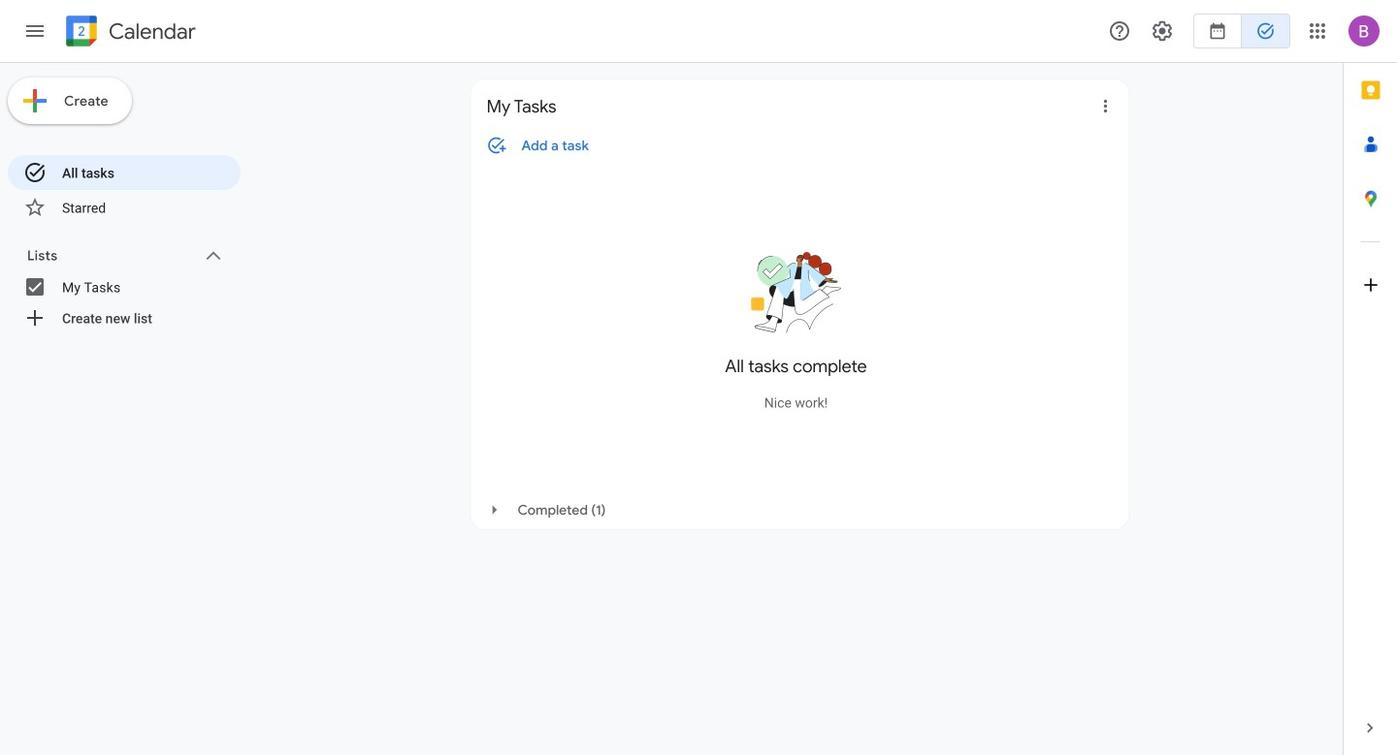 Task type: vqa. For each thing, say whether or not it's contained in the screenshot.
heading
yes



Task type: locate. For each thing, give the bounding box(es) containing it.
heading
[[105, 20, 196, 43]]

tab list
[[1344, 63, 1397, 702]]

support menu image
[[1108, 19, 1131, 43]]

calendar element
[[62, 12, 196, 54]]



Task type: describe. For each thing, give the bounding box(es) containing it.
tasks sidebar image
[[23, 19, 47, 43]]

settings menu image
[[1151, 19, 1174, 43]]

heading inside the calendar element
[[105, 20, 196, 43]]



